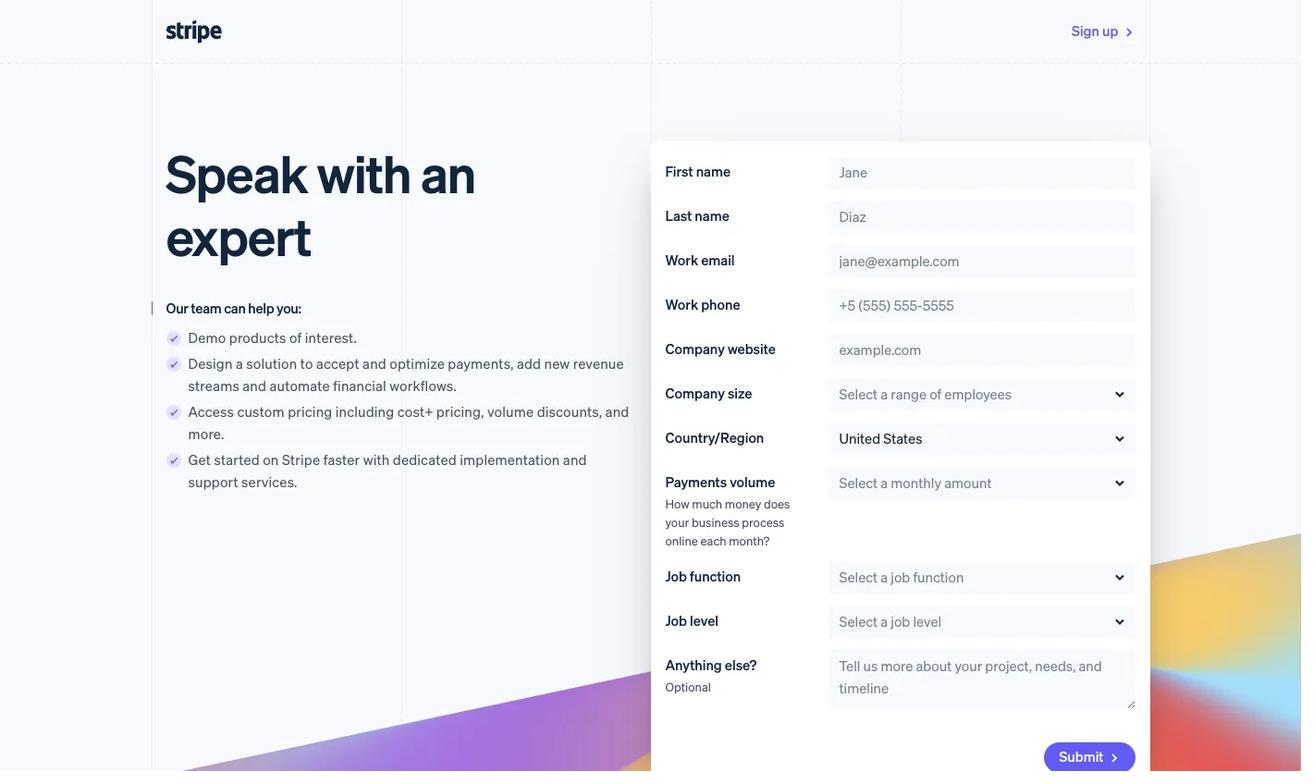 Task type: describe. For each thing, give the bounding box(es) containing it.
can
[[224, 299, 246, 317]]

new
[[544, 354, 570, 373]]

company size
[[666, 384, 752, 402]]

expert
[[166, 203, 311, 268]]

work email
[[666, 251, 735, 269]]

support
[[188, 473, 238, 491]]

access custom pricing including cost+ pricing, volume discounts, and more.
[[188, 402, 629, 443]]

including
[[336, 402, 394, 421]]

discounts,
[[537, 402, 602, 421]]

submit button
[[1045, 743, 1135, 771]]

process
[[742, 514, 785, 530]]

money
[[725, 496, 762, 512]]

workflows.
[[390, 376, 457, 395]]

streams
[[188, 376, 240, 395]]

business
[[692, 514, 740, 530]]

sign up
[[1072, 21, 1122, 40]]

sign
[[1072, 21, 1100, 40]]

Tell us more about your project, needs, and timeline text field
[[828, 650, 1135, 710]]

implementation
[[460, 450, 560, 469]]

optimize
[[390, 354, 445, 373]]

financial
[[333, 376, 387, 395]]

stripe
[[282, 450, 320, 469]]

get started on stripe faster with dedicated implementation and support services.
[[188, 450, 587, 491]]

and up financial
[[363, 354, 387, 373]]

services.
[[241, 473, 297, 491]]

stripe logo image
[[166, 20, 222, 43]]

first name
[[666, 162, 731, 180]]

how
[[666, 496, 690, 512]]

anything else?
[[666, 656, 757, 674]]

payments,
[[448, 354, 514, 373]]

stripe logo link
[[162, 17, 225, 47]]

solution
[[246, 354, 297, 373]]

your
[[666, 514, 689, 530]]

volume
[[488, 402, 534, 421]]

Diaz text field
[[828, 201, 1135, 234]]

payments volume
[[666, 473, 775, 491]]

up
[[1103, 21, 1119, 40]]

much
[[692, 496, 723, 512]]

country/region
[[666, 428, 764, 447]]

job function
[[666, 567, 741, 586]]

anything else? optional
[[666, 656, 757, 695]]

with inside speak with an expert
[[317, 140, 411, 205]]

with inside get started on stripe faster with dedicated implementation and support services.
[[363, 450, 390, 469]]

an
[[421, 140, 476, 205]]

and inside get started on stripe faster with dedicated implementation and support services.
[[563, 450, 587, 469]]

of
[[289, 328, 302, 347]]

design a solution to accept and optimize payments, add new revenue streams and automate financial workflows.
[[188, 354, 624, 395]]

and up the custom
[[243, 376, 267, 395]]

started
[[214, 450, 260, 469]]

products
[[229, 328, 286, 347]]

to
[[300, 354, 313, 373]]

help
[[248, 299, 274, 317]]

online
[[666, 533, 698, 549]]

sign up link
[[1072, 17, 1135, 47]]



Task type: locate. For each thing, give the bounding box(es) containing it.
and down discounts,
[[563, 450, 587, 469]]

speak with an expert
[[166, 140, 476, 268]]

with
[[317, 140, 411, 205], [363, 450, 390, 469]]

work phone
[[666, 295, 741, 314]]

add
[[517, 354, 541, 373]]

more.
[[188, 425, 224, 443]]

submit
[[1060, 747, 1107, 766]]

cost+
[[397, 402, 433, 421]]

Jane text field
[[828, 156, 1135, 190]]

1 vertical spatial with
[[363, 450, 390, 469]]

demo
[[188, 328, 226, 347]]

payments volume how much money does your business process online each month?
[[666, 473, 790, 549]]

each month?
[[701, 533, 770, 549]]

and inside access custom pricing including cost+ pricing, volume discounts, and more.
[[606, 402, 629, 421]]

and
[[363, 354, 387, 373], [243, 376, 267, 395], [606, 402, 629, 421], [563, 450, 587, 469]]

speak
[[166, 140, 308, 205]]

automate
[[270, 376, 330, 395]]

design
[[188, 354, 233, 373]]

pricing,
[[436, 402, 484, 421]]

revenue
[[573, 354, 624, 373]]

custom
[[237, 402, 285, 421]]

get
[[188, 450, 211, 469]]

faster
[[323, 450, 360, 469]]

with left an
[[317, 140, 411, 205]]

job level
[[666, 611, 719, 630]]

and right discounts,
[[606, 402, 629, 421]]

dedicated
[[393, 450, 457, 469]]

access
[[188, 402, 234, 421]]

our
[[166, 299, 188, 317]]

a
[[236, 354, 243, 373]]

jane@example.com text field
[[828, 245, 1135, 278]]

company website
[[666, 339, 776, 358]]

0 vertical spatial with
[[317, 140, 411, 205]]

team
[[191, 299, 221, 317]]

demo products of interest.
[[188, 328, 357, 347]]

does
[[764, 496, 790, 512]]

on
[[263, 450, 279, 469]]

our team can help you:
[[166, 299, 301, 317]]

pricing
[[288, 402, 332, 421]]

last name
[[666, 206, 730, 225]]

you:
[[277, 299, 301, 317]]

with right faster
[[363, 450, 390, 469]]

interest.
[[305, 328, 357, 347]]

example.com text field
[[828, 334, 1135, 367]]

accept
[[316, 354, 360, 373]]

optional
[[666, 679, 711, 695]]



Task type: vqa. For each thing, say whether or not it's contained in the screenshot.
will
no



